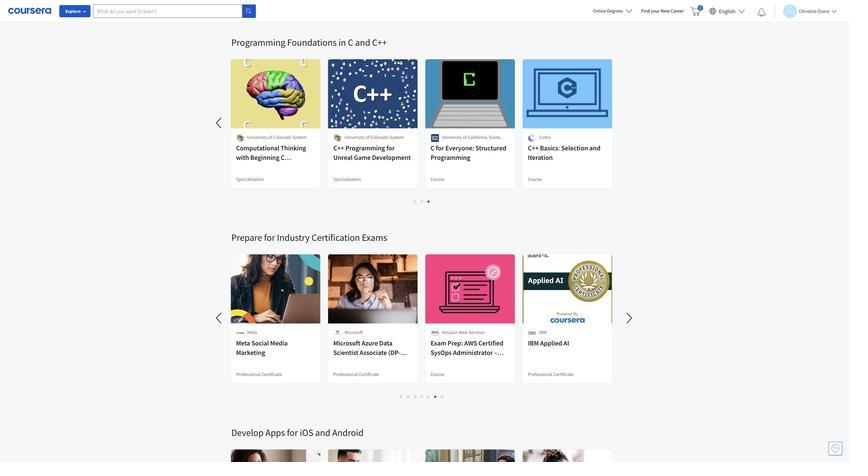 Task type: locate. For each thing, give the bounding box(es) containing it.
1 horizontal spatial c++
[[372, 36, 387, 48]]

meta social media marketing
[[236, 339, 288, 357]]

0 horizontal spatial associate
[[360, 348, 387, 357]]

associate down azure at the bottom left of the page
[[360, 348, 387, 357]]

apps
[[265, 427, 285, 439]]

university for for
[[442, 134, 462, 140]]

university of colorado system
[[247, 134, 307, 140], [345, 134, 404, 140]]

3 button for 2 button to the bottom
[[412, 393, 419, 401]]

online degrees button
[[588, 3, 638, 18]]

1 vertical spatial microsoft
[[333, 339, 360, 347]]

2 horizontal spatial of
[[463, 134, 467, 140]]

2 vertical spatial list
[[231, 393, 613, 401]]

c++ inside c++ programming for unreal game development
[[333, 144, 344, 152]]

shopping cart: 1 item image
[[691, 5, 703, 16]]

0 vertical spatial ibm
[[539, 329, 547, 336]]

1 inside programming foundations in c and c++ carousel element
[[414, 198, 417, 205]]

1 vertical spatial ibm
[[528, 339, 539, 347]]

build wireframes and low-fidelity prototypes course by google, image
[[425, 450, 515, 462]]

of up c++ programming for unreal game development
[[365, 134, 369, 140]]

0 horizontal spatial university of colorado system
[[247, 134, 307, 140]]

3 inside prepare for industry certification exams carousel "element"
[[414, 394, 417, 400]]

scientist
[[333, 348, 358, 357]]

certificate down ai
[[553, 371, 574, 378]]

5
[[427, 394, 430, 400]]

0 horizontal spatial 3 button
[[412, 393, 419, 401]]

c down university of california, santa cruz icon
[[431, 144, 434, 152]]

for
[[386, 144, 395, 152], [436, 144, 444, 152], [264, 231, 275, 244], [287, 427, 298, 439]]

foundations
[[287, 36, 337, 48]]

university of california, santa cruz
[[442, 134, 500, 147]]

ibm right the "ibm" image
[[539, 329, 547, 336]]

computational
[[236, 144, 279, 152]]

california,
[[468, 134, 488, 140]]

in
[[339, 36, 346, 48]]

1 button
[[412, 198, 419, 205], [398, 393, 405, 401]]

professional certificate for marketing
[[236, 371, 282, 378]]

0 vertical spatial microsoft
[[345, 329, 363, 336]]

1
[[414, 198, 417, 205], [400, 394, 403, 400]]

What do you want to learn? text field
[[93, 4, 242, 18]]

microsoft for microsoft
[[345, 329, 363, 336]]

2 list from the top
[[231, 198, 613, 205]]

and right ios
[[315, 427, 330, 439]]

colorado up the thinking
[[273, 134, 291, 140]]

2 vertical spatial c
[[281, 153, 285, 162]]

0 horizontal spatial of
[[268, 134, 272, 140]]

of up "computational"
[[268, 134, 272, 140]]

c down the thinking
[[281, 153, 285, 162]]

programming foundations in c and c++
[[231, 36, 387, 48]]

development
[[372, 153, 411, 162]]

3 of from the left
[[463, 134, 467, 140]]

3 button
[[425, 198, 432, 205], [412, 393, 419, 401]]

system for thinking
[[292, 134, 307, 140]]

codio image
[[528, 134, 535, 142]]

university up game
[[345, 134, 365, 140]]

2 horizontal spatial professional
[[528, 371, 552, 378]]

0 horizontal spatial system
[[292, 134, 307, 140]]

aws
[[464, 339, 477, 347]]

certificate down meta social media marketing
[[261, 371, 282, 378]]

2 of from the left
[[365, 134, 369, 140]]

professional certificate down marketing
[[236, 371, 282, 378]]

0 horizontal spatial 2 button
[[405, 393, 412, 401]]

professional certificate
[[236, 371, 282, 378], [333, 371, 379, 378], [528, 371, 574, 378]]

exam prep: aws certified sysops administrator – associate
[[431, 339, 503, 366]]

amazon web services
[[442, 329, 485, 336]]

c for everyone: structured programming
[[431, 144, 506, 162]]

certificate down microsoft azure data scientist associate (dp- 100)
[[359, 371, 379, 378]]

ios
[[300, 427, 313, 439]]

find your new career
[[641, 8, 684, 14]]

c++ for c++ programming for unreal game development
[[333, 144, 344, 152]]

1 vertical spatial 3 button
[[412, 393, 419, 401]]

of
[[268, 134, 272, 140], [365, 134, 369, 140], [463, 134, 467, 140]]

help center image
[[831, 445, 840, 453]]

0 vertical spatial c
[[348, 36, 353, 48]]

meta android developer professional certificate by meta, image
[[328, 450, 418, 462]]

1 button for 2 button to the bottom
[[398, 393, 405, 401]]

1 horizontal spatial university of colorado system image
[[333, 134, 342, 142]]

0 horizontal spatial specialization
[[236, 176, 264, 182]]

c
[[348, 36, 353, 48], [431, 144, 434, 152], [281, 153, 285, 162]]

0 vertical spatial meta
[[247, 329, 257, 336]]

3 professional from the left
[[528, 371, 552, 378]]

exams
[[362, 231, 387, 244]]

and right in
[[355, 36, 370, 48]]

0 horizontal spatial 3
[[414, 394, 417, 400]]

0 horizontal spatial professional
[[236, 371, 261, 378]]

professional down 100)
[[333, 371, 358, 378]]

associate
[[360, 348, 387, 357], [431, 358, 458, 366]]

0 horizontal spatial ibm
[[528, 339, 539, 347]]

of inside university of california, santa cruz
[[463, 134, 467, 140]]

university of colorado system for thinking
[[247, 134, 307, 140]]

2 system from the left
[[390, 134, 404, 140]]

christina
[[799, 8, 817, 14]]

1 horizontal spatial professional
[[333, 371, 358, 378]]

1 horizontal spatial 3 button
[[425, 198, 432, 205]]

1 vertical spatial c
[[431, 144, 434, 152]]

1 university of colorado system from the left
[[247, 134, 307, 140]]

game
[[354, 153, 371, 162]]

professional down marketing
[[236, 371, 261, 378]]

meta image
[[236, 329, 245, 338]]

7
[[441, 394, 444, 400]]

list inside programming foundations in c and c++ carousel element
[[231, 198, 613, 205]]

university of california, santa cruz image
[[431, 134, 439, 142]]

1 horizontal spatial associate
[[431, 358, 458, 366]]

0 vertical spatial 3 button
[[425, 198, 432, 205]]

programming inside computational thinking with beginning c programming
[[236, 163, 276, 171]]

2 university of colorado system image from the left
[[333, 134, 342, 142]]

2 horizontal spatial university
[[442, 134, 462, 140]]

c right in
[[348, 36, 353, 48]]

1 colorado from the left
[[273, 134, 291, 140]]

programming
[[231, 36, 285, 48], [345, 144, 385, 152], [431, 153, 470, 162], [236, 163, 276, 171]]

develop apps for ios and android
[[231, 427, 364, 439]]

1 horizontal spatial specialization
[[333, 176, 361, 182]]

university of colorado system image up with
[[236, 134, 245, 142]]

2 horizontal spatial and
[[589, 144, 600, 152]]

1 of from the left
[[268, 134, 272, 140]]

c++ inside c++ basics: selection and iteration
[[528, 144, 539, 152]]

meta
[[247, 329, 257, 336], [236, 339, 250, 347]]

2 university of colorado system from the left
[[345, 134, 404, 140]]

6
[[434, 394, 437, 400]]

microsoft inside microsoft azure data scientist associate (dp- 100)
[[333, 339, 360, 347]]

(dp-
[[388, 348, 400, 357]]

colorado
[[273, 134, 291, 140], [370, 134, 389, 140]]

1 horizontal spatial 1
[[414, 198, 417, 205]]

0 vertical spatial associate
[[360, 348, 387, 357]]

meta right meta "image"
[[247, 329, 257, 336]]

career
[[671, 8, 684, 14]]

2 specialization from the left
[[333, 176, 361, 182]]

0 vertical spatial list
[[231, 2, 613, 10]]

1 university of colorado system image from the left
[[236, 134, 245, 142]]

0 horizontal spatial university
[[247, 134, 267, 140]]

2 colorado from the left
[[370, 134, 389, 140]]

2 horizontal spatial certificate
[[553, 371, 574, 378]]

2
[[421, 198, 423, 205], [407, 394, 410, 400]]

university of colorado system up c++ programming for unreal game development
[[345, 134, 404, 140]]

3 for 2 button to the bottom
[[414, 394, 417, 400]]

professional certificate down applied
[[528, 371, 574, 378]]

2 horizontal spatial c
[[431, 144, 434, 152]]

0 horizontal spatial 1 button
[[398, 393, 405, 401]]

social
[[251, 339, 269, 347]]

meta down meta "image"
[[236, 339, 250, 347]]

1 vertical spatial and
[[589, 144, 600, 152]]

and right 'selection'
[[589, 144, 600, 152]]

0 horizontal spatial 1
[[400, 394, 403, 400]]

1 university from the left
[[247, 134, 267, 140]]

1 horizontal spatial university of colorado system
[[345, 134, 404, 140]]

microsoft
[[345, 329, 363, 336], [333, 339, 360, 347]]

1 professional certificate from the left
[[236, 371, 282, 378]]

for up development
[[386, 144, 395, 152]]

coursera image
[[8, 6, 51, 16]]

university inside university of california, santa cruz
[[442, 134, 462, 140]]

1 inside prepare for industry certification exams carousel "element"
[[400, 394, 403, 400]]

programming inside c++ programming for unreal game development
[[345, 144, 385, 152]]

2 horizontal spatial professional certificate
[[528, 371, 574, 378]]

1 specialization from the left
[[236, 176, 264, 182]]

0 horizontal spatial c++
[[333, 144, 344, 152]]

system
[[292, 134, 307, 140], [390, 134, 404, 140]]

2 button
[[419, 198, 425, 205], [405, 393, 412, 401]]

1 vertical spatial 3
[[414, 394, 417, 400]]

1 horizontal spatial 3
[[427, 198, 430, 205]]

list
[[231, 2, 613, 10], [231, 198, 613, 205], [231, 393, 613, 401]]

c inside computational thinking with beginning c programming
[[281, 153, 285, 162]]

professional
[[236, 371, 261, 378], [333, 371, 358, 378], [528, 371, 552, 378]]

microsoft for microsoft azure data scientist associate (dp- 100)
[[333, 339, 360, 347]]

for left ios
[[287, 427, 298, 439]]

santa
[[489, 134, 500, 140]]

certificate
[[261, 371, 282, 378], [359, 371, 379, 378], [553, 371, 574, 378]]

for down university of california, santa cruz icon
[[436, 144, 444, 152]]

0 horizontal spatial colorado
[[273, 134, 291, 140]]

specialization down with
[[236, 176, 264, 182]]

1 vertical spatial meta
[[236, 339, 250, 347]]

explore
[[65, 8, 81, 14]]

0 vertical spatial 3
[[427, 198, 430, 205]]

and
[[355, 36, 370, 48], [589, 144, 600, 152], [315, 427, 330, 439]]

university of colorado system up the thinking
[[247, 134, 307, 140]]

of for programming
[[463, 134, 467, 140]]

applied
[[540, 339, 562, 347]]

android
[[332, 427, 364, 439]]

marketing
[[236, 348, 265, 357]]

selection
[[561, 144, 588, 152]]

0 horizontal spatial 2
[[407, 394, 410, 400]]

programming inside c for everyone: structured programming
[[431, 153, 470, 162]]

1 vertical spatial 2
[[407, 394, 410, 400]]

codio
[[539, 134, 551, 140]]

1 certificate from the left
[[261, 371, 282, 378]]

–
[[494, 348, 497, 357]]

1 professional from the left
[[236, 371, 261, 378]]

0 vertical spatial 2
[[421, 198, 423, 205]]

associate down the "sysops"
[[431, 358, 458, 366]]

meta inside meta social media marketing
[[236, 339, 250, 347]]

0 horizontal spatial certificate
[[261, 371, 282, 378]]

1 button inside programming foundations in c and c++ carousel element
[[412, 198, 419, 205]]

1 vertical spatial 2 button
[[405, 393, 412, 401]]

0 vertical spatial 1
[[414, 198, 417, 205]]

christina overa button
[[774, 4, 837, 18]]

3 university from the left
[[442, 134, 462, 140]]

industry
[[277, 231, 310, 244]]

professional down ibm applied ai
[[528, 371, 552, 378]]

2 professional from the left
[[333, 371, 358, 378]]

university up "computational"
[[247, 134, 267, 140]]

english
[[719, 8, 735, 14]]

1 horizontal spatial colorado
[[370, 134, 389, 140]]

1 horizontal spatial and
[[355, 36, 370, 48]]

0 horizontal spatial university of colorado system image
[[236, 134, 245, 142]]

cruz
[[442, 141, 451, 147]]

2 horizontal spatial c++
[[528, 144, 539, 152]]

2 university from the left
[[345, 134, 365, 140]]

2 vertical spatial and
[[315, 427, 330, 439]]

0 vertical spatial and
[[355, 36, 370, 48]]

1 horizontal spatial 1 button
[[412, 198, 419, 205]]

1 horizontal spatial professional certificate
[[333, 371, 379, 378]]

0 vertical spatial 1 button
[[412, 198, 419, 205]]

university up cruz on the right top of page
[[442, 134, 462, 140]]

course inside prepare for industry certification exams carousel "element"
[[431, 371, 444, 378]]

microsoft up scientist
[[333, 339, 360, 347]]

1 vertical spatial 1
[[400, 394, 403, 400]]

associate inside exam prep: aws certified sysops administrator – associate
[[431, 358, 458, 366]]

certificate for marketing
[[261, 371, 282, 378]]

3 list from the top
[[231, 393, 613, 401]]

ibm down the "ibm" image
[[528, 339, 539, 347]]

0 horizontal spatial c
[[281, 153, 285, 162]]

with
[[236, 153, 249, 162]]

1 button for 2 button to the top
[[412, 198, 419, 205]]

of up 'everyone:'
[[463, 134, 467, 140]]

course
[[431, 176, 444, 182], [528, 176, 542, 182], [431, 371, 444, 378]]

microsoft right microsoft "icon"
[[345, 329, 363, 336]]

0 horizontal spatial and
[[315, 427, 330, 439]]

1 vertical spatial list
[[231, 198, 613, 205]]

2 certificate from the left
[[359, 371, 379, 378]]

previous slide image
[[211, 310, 227, 326]]

administrator
[[453, 348, 493, 357]]

2 professional certificate from the left
[[333, 371, 379, 378]]

1 horizontal spatial 2
[[421, 198, 423, 205]]

meta react native specialization by meta, image
[[522, 450, 612, 462]]

1 vertical spatial associate
[[431, 358, 458, 366]]

0 horizontal spatial professional certificate
[[236, 371, 282, 378]]

system up development
[[390, 134, 404, 140]]

university
[[247, 134, 267, 140], [345, 134, 365, 140], [442, 134, 462, 140]]

ai
[[564, 339, 569, 347]]

professional for scientist
[[333, 371, 358, 378]]

1 horizontal spatial ibm
[[539, 329, 547, 336]]

microsoft azure data scientist associate (dp- 100)
[[333, 339, 400, 366]]

previous slide image
[[211, 115, 227, 131]]

colorado up c++ programming for unreal game development
[[370, 134, 389, 140]]

1 horizontal spatial 2 button
[[419, 198, 425, 205]]

system up the thinking
[[292, 134, 307, 140]]

programming foundations in c and c++ carousel element
[[0, 16, 618, 211]]

professional certificate down 100)
[[333, 371, 379, 378]]

azure
[[362, 339, 378, 347]]

1 horizontal spatial university
[[345, 134, 365, 140]]

university of colorado system image
[[236, 134, 245, 142], [333, 134, 342, 142]]

for right the prepare
[[264, 231, 275, 244]]

exam
[[431, 339, 446, 347]]

overa
[[818, 8, 829, 14]]

find your new career link
[[638, 7, 687, 15]]

1 vertical spatial 1 button
[[398, 393, 405, 401]]

1 horizontal spatial of
[[365, 134, 369, 140]]

ibm applied ai
[[528, 339, 569, 347]]

beginning
[[250, 153, 279, 162]]

university of colorado system image up unreal
[[333, 134, 342, 142]]

3 inside programming foundations in c and c++ carousel element
[[427, 198, 430, 205]]

1 horizontal spatial certificate
[[359, 371, 379, 378]]

professional certificate for scientist
[[333, 371, 379, 378]]

1 horizontal spatial system
[[390, 134, 404, 140]]

ibm
[[539, 329, 547, 336], [528, 339, 539, 347]]

unreal
[[333, 153, 353, 162]]

1 system from the left
[[292, 134, 307, 140]]

specialization down unreal
[[333, 176, 361, 182]]

None search field
[[93, 4, 256, 18]]



Task type: describe. For each thing, give the bounding box(es) containing it.
english button
[[707, 0, 748, 22]]

4 button
[[419, 393, 425, 401]]

colorado for thinking
[[273, 134, 291, 140]]

4
[[421, 394, 423, 400]]

1 horizontal spatial c
[[348, 36, 353, 48]]

certified
[[478, 339, 503, 347]]

list inside prepare for industry certification exams carousel "element"
[[231, 393, 613, 401]]

3 professional certificate from the left
[[528, 371, 574, 378]]

prep:
[[448, 339, 463, 347]]

c inside c for everyone: structured programming
[[431, 144, 434, 152]]

for inside "element"
[[264, 231, 275, 244]]

2 inside prepare for industry certification exams carousel "element"
[[407, 394, 410, 400]]

course for prepare for industry certification exams
[[431, 371, 444, 378]]

3 button for 2 button to the top
[[425, 198, 432, 205]]

100)
[[333, 358, 346, 366]]

c++ basics: selection and iteration
[[528, 144, 600, 162]]

1 for 2 button to the bottom
[[400, 394, 403, 400]]

professional for marketing
[[236, 371, 261, 378]]

for inside c for everyone: structured programming
[[436, 144, 444, 152]]

university for programming
[[345, 134, 365, 140]]

certificate for scientist
[[359, 371, 379, 378]]

1 for 2 button to the top
[[414, 198, 417, 205]]

your
[[651, 8, 660, 14]]

university of colorado system image for computational thinking with beginning c programming
[[236, 134, 245, 142]]

3 for 2 button to the top
[[427, 198, 430, 205]]

find
[[641, 8, 650, 14]]

meta ios developer professional certificate by meta, image
[[231, 450, 320, 462]]

next slide image
[[621, 310, 637, 326]]

and inside c++ basics: selection and iteration
[[589, 144, 600, 152]]

prepare
[[231, 231, 262, 244]]

amazon
[[442, 329, 458, 336]]

services
[[468, 329, 485, 336]]

degrees
[[607, 8, 623, 14]]

new
[[661, 8, 670, 14]]

christina overa
[[799, 8, 829, 14]]

iteration
[[528, 153, 553, 162]]

online degrees
[[593, 8, 623, 14]]

and for android
[[315, 427, 330, 439]]

associate inside microsoft azure data scientist associate (dp- 100)
[[360, 348, 387, 357]]

thinking
[[281, 144, 306, 152]]

3 certificate from the left
[[553, 371, 574, 378]]

of for game
[[365, 134, 369, 140]]

computational thinking with beginning c programming
[[236, 144, 306, 171]]

prepare for industry certification exams
[[231, 231, 387, 244]]

university for thinking
[[247, 134, 267, 140]]

for inside c++ programming for unreal game development
[[386, 144, 395, 152]]

amazon web services image
[[431, 329, 439, 338]]

university of colorado system for programming
[[345, 134, 404, 140]]

c++ for c++ basics: selection and iteration
[[528, 144, 539, 152]]

system for programming
[[390, 134, 404, 140]]

and for c++
[[355, 36, 370, 48]]

explore button
[[59, 5, 90, 17]]

show notifications image
[[758, 8, 766, 17]]

of for c
[[268, 134, 272, 140]]

2 inside programming foundations in c and c++ carousel element
[[421, 198, 423, 205]]

ibm for ibm
[[539, 329, 547, 336]]

develop apps for ios and android carousel element
[[228, 406, 849, 462]]

sysops
[[431, 348, 452, 357]]

certification
[[312, 231, 360, 244]]

c++ programming for unreal game development
[[333, 144, 411, 162]]

web
[[459, 329, 468, 336]]

structured
[[475, 144, 506, 152]]

0 vertical spatial 2 button
[[419, 198, 425, 205]]

prepare for industry certification exams carousel element
[[211, 211, 637, 406]]

7 button
[[439, 393, 446, 401]]

university of colorado system image for c++ programming for unreal game development
[[333, 134, 342, 142]]

specialization for beginning
[[236, 176, 264, 182]]

specialization for unreal
[[333, 176, 361, 182]]

online
[[593, 8, 606, 14]]

meta for meta social media marketing
[[236, 339, 250, 347]]

1 list from the top
[[231, 2, 613, 10]]

data
[[379, 339, 393, 347]]

develop
[[231, 427, 264, 439]]

media
[[270, 339, 288, 347]]

colorado for programming
[[370, 134, 389, 140]]

ibm for ibm applied ai
[[528, 339, 539, 347]]

5 button
[[425, 393, 432, 401]]

microsoft image
[[333, 329, 342, 338]]

course for programming foundations in c and c++
[[431, 176, 444, 182]]

ibm image
[[528, 329, 536, 338]]

everyone:
[[445, 144, 474, 152]]

basics:
[[540, 144, 560, 152]]

meta for meta
[[247, 329, 257, 336]]

6 button
[[432, 393, 439, 401]]



Task type: vqa. For each thing, say whether or not it's contained in the screenshot.
"Colorado"
yes



